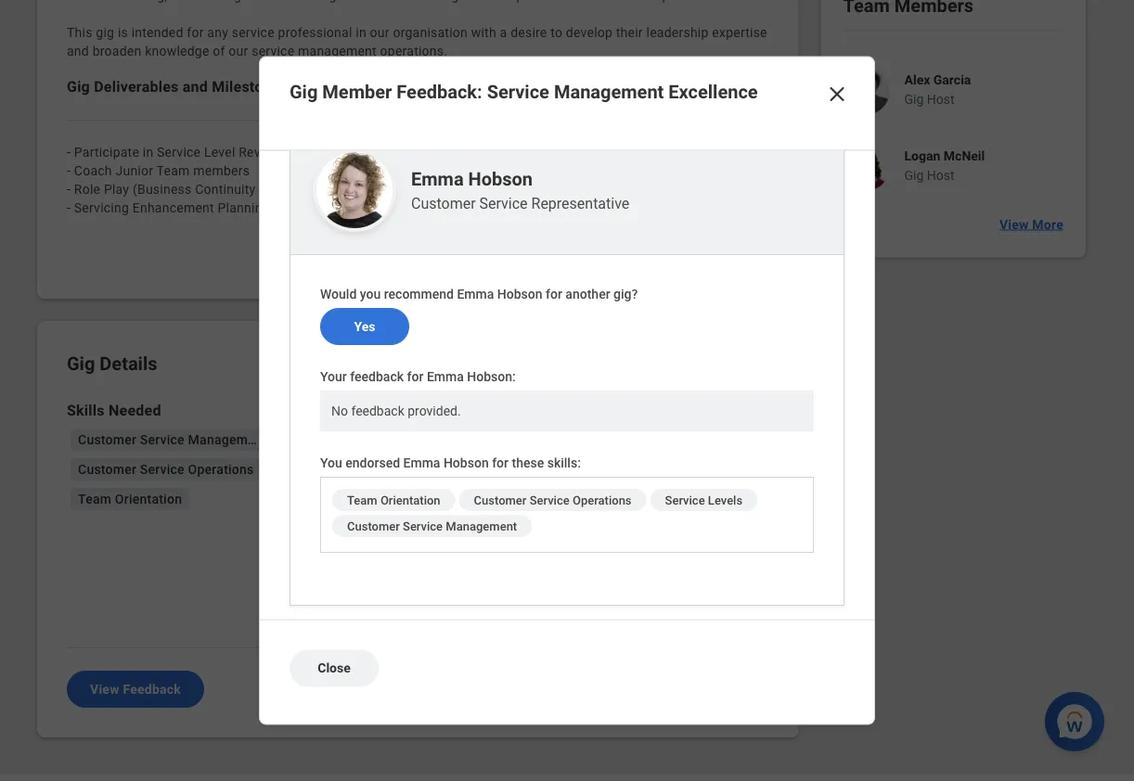 Task type: describe. For each thing, give the bounding box(es) containing it.
planning
[[218, 200, 270, 215]]

another
[[566, 287, 611, 302]]

innovation
[[512, 607, 576, 622]]

business
[[453, 607, 508, 622]]

deliverables
[[94, 78, 179, 95]]

remote
[[453, 506, 500, 522]]

2 horizontal spatial for
[[546, 287, 563, 302]]

you
[[360, 287, 381, 302]]

junior
[[116, 163, 153, 178]]

more
[[1033, 217, 1064, 232]]

you
[[320, 456, 342, 471]]

enhancement
[[133, 200, 214, 215]]

team inside gig member feedback: service management excellence dialog
[[347, 494, 378, 508]]

team orientation button
[[71, 488, 190, 511]]

orientation inside gig member feedback: service management excellence dialog
[[381, 494, 441, 508]]

alex garcia link
[[905, 73, 971, 88]]

participate
[[74, 144, 139, 160]]

less
[[733, 243, 762, 258]]

host for garcia
[[927, 92, 955, 107]]

team orientation inside button
[[78, 492, 182, 507]]

team inside team orientation button
[[78, 492, 112, 507]]

view feedback
[[90, 682, 181, 697]]

servicing
[[74, 200, 129, 215]]

customer service operations inside gig member feedback: service management excellence dialog
[[474, 494, 632, 508]]

gig deliverables and milestones
[[67, 78, 288, 95]]

host for mcneil
[[927, 168, 955, 183]]

staffing image
[[424, 503, 446, 525]]

your feedback for emma hobson:
[[320, 369, 516, 385]]

emma right endorsed
[[403, 456, 440, 471]]

- participate in service level reviews - coach junior team members - role play (business continuity / disaster recovery simulation) - servicing enhancement planning
[[67, 144, 448, 215]]

(business
[[133, 182, 192, 197]]

customer service operations button
[[71, 459, 261, 481]]

hrs/wk
[[493, 540, 534, 555]]

gig member feedback: service management excellence dialog
[[259, 56, 876, 726]]

/
[[259, 182, 265, 197]]

management inside "button"
[[188, 432, 267, 448]]

view more
[[1000, 217, 1064, 232]]

role
[[74, 182, 100, 197]]

customer service management button
[[71, 429, 271, 451]]

customer inside emma hobson customer service representative
[[411, 195, 476, 213]]

needed
[[109, 402, 161, 419]]

orientation inside button
[[115, 492, 182, 507]]

3 - from the top
[[67, 182, 71, 197]]

staffing image
[[424, 503, 446, 525]]

1 - from the top
[[67, 144, 71, 160]]

hobson:
[[467, 369, 516, 385]]

provided.
[[408, 404, 461, 419]]

view for view more
[[1000, 217, 1029, 232]]

1 vertical spatial for
[[407, 369, 424, 385]]

logan mcneil link
[[905, 149, 985, 164]]

gig for gig deliverables and milestones
[[67, 78, 90, 95]]

customer inside "button"
[[78, 432, 137, 448]]

simulation)
[[379, 182, 448, 197]]

reviews
[[239, 144, 288, 160]]

2 - from the top
[[67, 163, 71, 178]]

feedback
[[123, 682, 181, 697]]

recovery
[[321, 182, 376, 197]]

feedback:
[[397, 81, 483, 103]]

these
[[512, 456, 544, 471]]

member
[[322, 81, 392, 103]]

0 horizontal spatial details
[[100, 353, 157, 375]]

view more button
[[992, 206, 1071, 243]]

would you recommend emma hobson for another gig?
[[320, 287, 638, 302]]

yes
[[354, 319, 376, 335]]

expected availability image
[[424, 537, 446, 559]]

no feedback provided.
[[331, 404, 461, 419]]

1 vertical spatial hobson
[[497, 287, 543, 302]]

gig?
[[614, 287, 638, 302]]

coach
[[74, 163, 112, 178]]

skills needed
[[67, 402, 161, 419]]

service inside emma hobson customer service representative
[[480, 195, 528, 213]]



Task type: vqa. For each thing, say whether or not it's contained in the screenshot.
1st Host from the bottom of the page
yes



Task type: locate. For each thing, give the bounding box(es) containing it.
hobson up no location
[[444, 456, 489, 471]]

1 vertical spatial levels
[[708, 494, 743, 508]]

gig inside dialog
[[290, 81, 318, 103]]

gig member feedback: service management excellence
[[290, 81, 758, 103]]

0 horizontal spatial operations
[[188, 462, 254, 477]]

no down your
[[331, 404, 348, 419]]

customer service operations down skills:
[[474, 494, 632, 508]]

1 horizontal spatial for
[[492, 456, 509, 471]]

hobson up the representative
[[468, 168, 533, 190]]

0 vertical spatial view
[[1000, 217, 1029, 232]]

0 vertical spatial operations
[[188, 462, 254, 477]]

service inside - participate in service level reviews - coach junior team members - role play (business continuity / disaster recovery simulation) - servicing enhancement planning
[[157, 144, 201, 160]]

- left coach
[[67, 163, 71, 178]]

0 horizontal spatial orientation
[[115, 492, 182, 507]]

gig left deliverables
[[67, 78, 90, 95]]

-
[[67, 144, 71, 160], [67, 163, 71, 178], [67, 182, 71, 197], [67, 200, 71, 215]]

0 vertical spatial customer service management
[[78, 432, 267, 448]]

milestones
[[212, 78, 288, 95]]

0 horizontal spatial levels
[[324, 462, 363, 477]]

view for view less
[[701, 243, 730, 258]]

customer
[[411, 195, 476, 213], [78, 432, 137, 448], [78, 462, 137, 477], [474, 494, 527, 508], [347, 520, 400, 534]]

1 horizontal spatial service levels
[[665, 494, 743, 508]]

2 horizontal spatial team
[[347, 494, 378, 508]]

operations down skills:
[[573, 494, 632, 508]]

business innovation
[[453, 607, 576, 622]]

location
[[474, 473, 526, 488]]

for
[[546, 287, 563, 302], [407, 369, 424, 385], [492, 456, 509, 471]]

0 vertical spatial for
[[546, 287, 563, 302]]

1 horizontal spatial customer service operations
[[474, 494, 632, 508]]

continuity
[[195, 182, 256, 197]]

customer service management up the customer service operations button
[[78, 432, 267, 448]]

gig for gig details
[[67, 353, 95, 375]]

workday assistant region
[[1045, 685, 1112, 752]]

team
[[157, 163, 190, 178], [78, 492, 112, 507], [347, 494, 378, 508]]

team orientation down endorsed
[[347, 494, 441, 508]]

for left another
[[546, 287, 563, 302]]

orientation
[[115, 492, 182, 507], [381, 494, 441, 508]]

play
[[104, 182, 129, 197]]

operations inside gig member feedback: service management excellence dialog
[[573, 494, 632, 508]]

service levels inside gig member feedback: service management excellence dialog
[[665, 494, 743, 508]]

team down endorsed
[[347, 494, 378, 508]]

1 vertical spatial operations
[[573, 494, 632, 508]]

customer service operations
[[78, 462, 254, 477], [474, 494, 632, 508]]

- left the servicing
[[67, 200, 71, 215]]

skills
[[67, 402, 105, 419]]

gig for gig member feedback: service management excellence
[[290, 81, 318, 103]]

0 vertical spatial levels
[[324, 462, 363, 477]]

host
[[927, 92, 955, 107], [927, 168, 955, 183]]

levels inside button
[[324, 462, 363, 477]]

gig inside logan mcneil gig host
[[905, 168, 924, 183]]

orientation up expected availability icon
[[381, 494, 441, 508]]

0 horizontal spatial team
[[78, 492, 112, 507]]

location image
[[424, 470, 446, 492], [424, 470, 446, 492]]

view inside 'view feedback' button
[[90, 682, 119, 697]]

team up (business
[[157, 163, 190, 178]]

view left less
[[701, 243, 730, 258]]

gig
[[67, 78, 90, 95], [290, 81, 318, 103], [905, 92, 924, 107], [905, 168, 924, 183], [67, 353, 95, 375]]

expected availability image
[[424, 537, 446, 559]]

and
[[183, 78, 208, 95]]

0 vertical spatial management
[[554, 81, 664, 103]]

30
[[474, 540, 489, 555]]

2 vertical spatial view
[[90, 682, 119, 697]]

1 horizontal spatial customer service management
[[347, 520, 517, 534]]

in
[[143, 144, 154, 160]]

1 vertical spatial customer service management
[[347, 520, 517, 534]]

0 vertical spatial service levels
[[276, 462, 363, 477]]

team orientation down the customer service operations button
[[78, 492, 182, 507]]

0 vertical spatial hobson
[[468, 168, 533, 190]]

recommend
[[384, 287, 454, 302]]

0 vertical spatial details
[[100, 353, 157, 375]]

feedback up endorsed
[[351, 404, 405, 419]]

0 vertical spatial host
[[927, 92, 955, 107]]

no inside gig member feedback: service management excellence dialog
[[331, 404, 348, 419]]

1 vertical spatial view
[[701, 243, 730, 258]]

20-
[[453, 540, 474, 555]]

view left feedback
[[90, 682, 119, 697]]

alex garcia gig host
[[905, 73, 971, 107]]

0 horizontal spatial customer service operations
[[78, 462, 254, 477]]

levels inside gig member feedback: service management excellence dialog
[[708, 494, 743, 508]]

members
[[193, 163, 250, 178]]

host down alex garcia link at the right top of page
[[927, 92, 955, 107]]

you endorsed emma hobson for these skills:
[[320, 456, 581, 471]]

hobson left another
[[497, 287, 543, 302]]

details up needed
[[100, 353, 157, 375]]

would
[[320, 287, 357, 302]]

0 horizontal spatial management
[[188, 432, 267, 448]]

1 vertical spatial no
[[453, 473, 470, 488]]

close
[[318, 661, 351, 676]]

no
[[331, 404, 348, 419], [453, 473, 470, 488]]

customer service management up expected availability icon
[[347, 520, 517, 534]]

logan
[[905, 149, 941, 164]]

representative
[[532, 195, 630, 213]]

1 host from the top
[[927, 92, 955, 107]]

1 horizontal spatial levels
[[708, 494, 743, 508]]

team inside - participate in service level reviews - coach junior team members - role play (business continuity / disaster recovery simulation) - servicing enhancement planning
[[157, 163, 190, 178]]

emma inside emma hobson customer service representative
[[411, 168, 464, 190]]

category image
[[424, 603, 446, 626]]

levels
[[324, 462, 363, 477], [708, 494, 743, 508]]

skills:
[[547, 456, 581, 471]]

service inside "button"
[[140, 432, 185, 448]]

operations inside button
[[188, 462, 254, 477]]

view left more
[[1000, 217, 1029, 232]]

feedback
[[350, 369, 404, 385], [351, 404, 405, 419]]

service levels button
[[269, 459, 370, 481]]

view inside view more button
[[1000, 217, 1029, 232]]

2 vertical spatial management
[[446, 520, 517, 534]]

host down "logan mcneil" link
[[927, 168, 955, 183]]

team down the customer service operations button
[[78, 492, 112, 507]]

customer inside button
[[78, 462, 137, 477]]

1 vertical spatial host
[[927, 168, 955, 183]]

0 vertical spatial no
[[331, 404, 348, 419]]

emma
[[411, 168, 464, 190], [457, 287, 494, 302], [427, 369, 464, 385], [403, 456, 440, 471]]

feedback for no
[[351, 404, 405, 419]]

disaster
[[268, 182, 318, 197]]

0 vertical spatial feedback
[[350, 369, 404, 385]]

1 vertical spatial feedback
[[351, 404, 405, 419]]

view inside view less button
[[701, 243, 730, 258]]

close button
[[290, 650, 379, 688]]

details
[[100, 353, 157, 375], [424, 402, 471, 419]]

emma hobson customer service representative
[[411, 168, 630, 213]]

service levels
[[276, 462, 363, 477], [665, 494, 743, 508]]

no for no feedback provided.
[[331, 404, 348, 419]]

emma right recommend at the top of page
[[457, 287, 494, 302]]

view less
[[701, 243, 762, 258]]

view less button
[[693, 232, 769, 269]]

management
[[554, 81, 664, 103], [188, 432, 267, 448], [446, 520, 517, 534]]

gig inside alex garcia gig host
[[905, 92, 924, 107]]

1 horizontal spatial management
[[446, 520, 517, 534]]

0 horizontal spatial team orientation
[[78, 492, 182, 507]]

feedback up no feedback provided.
[[350, 369, 404, 385]]

gig up skills
[[67, 353, 95, 375]]

host inside logan mcneil gig host
[[927, 168, 955, 183]]

0 horizontal spatial view
[[90, 682, 119, 697]]

customer service management inside "button"
[[78, 432, 267, 448]]

2 horizontal spatial view
[[1000, 217, 1029, 232]]

start date to end date image
[[424, 436, 446, 459], [424, 436, 446, 459]]

emma up provided.
[[427, 369, 464, 385]]

alex
[[905, 73, 931, 88]]

your
[[320, 369, 347, 385]]

team orientation inside gig member feedback: service management excellence dialog
[[347, 494, 441, 508]]

feedback for your
[[350, 369, 404, 385]]

1 horizontal spatial team
[[157, 163, 190, 178]]

1 horizontal spatial view
[[701, 243, 730, 258]]

x image
[[826, 83, 849, 105]]

team orientation
[[78, 492, 182, 507], [347, 494, 441, 508]]

for up provided.
[[407, 369, 424, 385]]

1 horizontal spatial details
[[424, 402, 471, 419]]

for up 'location'
[[492, 456, 509, 471]]

gig left the member
[[290, 81, 318, 103]]

logan mcneil gig host
[[905, 149, 985, 183]]

view feedback button
[[67, 671, 204, 708]]

4 - from the top
[[67, 200, 71, 215]]

no down the you endorsed emma hobson for these skills: at the bottom
[[453, 473, 470, 488]]

0 vertical spatial customer service operations
[[78, 462, 254, 477]]

- left 'role'
[[67, 182, 71, 197]]

level
[[204, 144, 235, 160]]

hobson inside emma hobson customer service representative
[[468, 168, 533, 190]]

service levels inside button
[[276, 462, 363, 477]]

emma down feedback:
[[411, 168, 464, 190]]

gig details
[[67, 353, 157, 375]]

hobson
[[468, 168, 533, 190], [497, 287, 543, 302], [444, 456, 489, 471]]

1 horizontal spatial operations
[[573, 494, 632, 508]]

view for view feedback
[[90, 682, 119, 697]]

gig down alex in the top of the page
[[905, 92, 924, 107]]

no for no location
[[453, 473, 470, 488]]

1 vertical spatial management
[[188, 432, 267, 448]]

2 host from the top
[[927, 168, 955, 183]]

view
[[1000, 217, 1029, 232], [701, 243, 730, 258], [90, 682, 119, 697]]

0 horizontal spatial no
[[331, 404, 348, 419]]

details down your feedback for emma hobson:
[[424, 402, 471, 419]]

- left participate
[[67, 144, 71, 160]]

customer service management
[[78, 432, 267, 448], [347, 520, 517, 534]]

garcia
[[934, 73, 971, 88]]

mcneil
[[944, 149, 985, 164]]

endorsed
[[346, 456, 400, 471]]

1 vertical spatial service levels
[[665, 494, 743, 508]]

customer service operations inside button
[[78, 462, 254, 477]]

1 vertical spatial details
[[424, 402, 471, 419]]

1 horizontal spatial team orientation
[[347, 494, 441, 508]]

20-30 hrs/wk
[[453, 540, 534, 555]]

2 horizontal spatial management
[[554, 81, 664, 103]]

operations
[[188, 462, 254, 477], [573, 494, 632, 508]]

0 horizontal spatial customer service management
[[78, 432, 267, 448]]

customer service management inside gig member feedback: service management excellence dialog
[[347, 520, 517, 534]]

category image
[[424, 603, 446, 626]]

0 horizontal spatial for
[[407, 369, 424, 385]]

customer service operations down 'customer service management' "button" at the left
[[78, 462, 254, 477]]

orientation down the customer service operations button
[[115, 492, 182, 507]]

1 horizontal spatial orientation
[[381, 494, 441, 508]]

2 vertical spatial hobson
[[444, 456, 489, 471]]

excellence
[[669, 81, 758, 103]]

1 horizontal spatial no
[[453, 473, 470, 488]]

gig down logan
[[905, 168, 924, 183]]

no location
[[453, 473, 526, 488]]

1 vertical spatial customer service operations
[[474, 494, 632, 508]]

operations down 'customer service management' "button" at the left
[[188, 462, 254, 477]]

2 vertical spatial for
[[492, 456, 509, 471]]

host inside alex garcia gig host
[[927, 92, 955, 107]]

0 horizontal spatial service levels
[[276, 462, 363, 477]]



